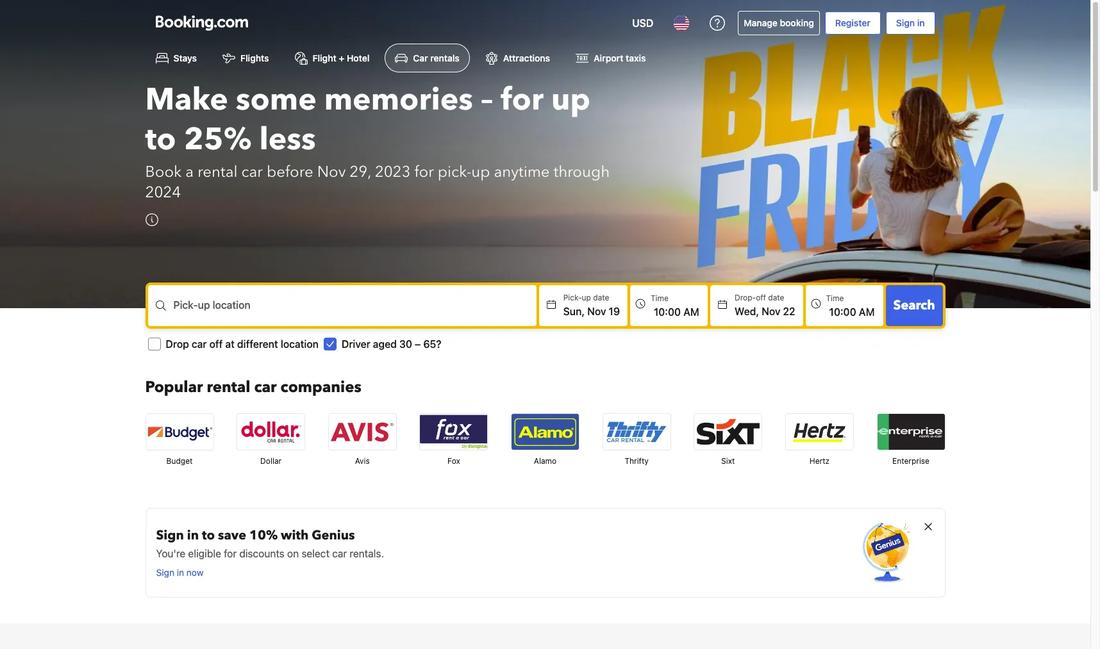 Task type: vqa. For each thing, say whether or not it's contained in the screenshot.
right free
no



Task type: describe. For each thing, give the bounding box(es) containing it.
select
[[302, 549, 330, 560]]

22
[[783, 306, 796, 318]]

anytime
[[494, 162, 550, 183]]

book
[[145, 162, 182, 183]]

alamo logo image
[[512, 415, 579, 450]]

wed,
[[735, 306, 760, 318]]

register
[[836, 17, 871, 28]]

enterprise
[[893, 457, 930, 467]]

save
[[218, 527, 246, 545]]

drop car off at different location
[[166, 339, 319, 350]]

budget
[[167, 457, 193, 467]]

eligible
[[188, 549, 221, 560]]

pick-up date sun, nov 19
[[564, 293, 620, 318]]

for inside "sign in to save 10% with genius you're eligible for discounts on select car rentals."
[[224, 549, 237, 560]]

rentals.
[[350, 549, 384, 560]]

nov for wed,
[[762, 306, 781, 318]]

sign in to save 10% with genius you're eligible for discounts on select car rentals.
[[156, 527, 384, 560]]

flight + hotel
[[313, 53, 370, 64]]

register link
[[825, 12, 881, 35]]

fox logo image
[[420, 415, 488, 450]]

1 vertical spatial rental
[[207, 377, 250, 399]]

0 vertical spatial in
[[918, 17, 925, 28]]

on
[[287, 549, 299, 560]]

discounts
[[239, 549, 285, 560]]

a
[[186, 162, 194, 183]]

make
[[145, 79, 228, 121]]

10%
[[250, 527, 278, 545]]

rentals
[[431, 53, 460, 64]]

drop-off date wed, nov 22
[[735, 293, 796, 318]]

airport
[[594, 53, 624, 64]]

pick-
[[438, 162, 472, 183]]

through
[[554, 162, 610, 183]]

thrifty
[[625, 457, 649, 467]]

enterprise logo image
[[878, 415, 945, 450]]

manage booking
[[744, 17, 815, 28]]

fox
[[448, 457, 460, 467]]

sign for now
[[156, 568, 174, 579]]

hotel
[[347, 53, 370, 64]]

29,
[[350, 162, 371, 183]]

avis
[[355, 457, 370, 467]]

2023
[[375, 162, 411, 183]]

flight
[[313, 53, 337, 64]]

avis logo image
[[329, 415, 396, 450]]

0 horizontal spatial location
[[213, 300, 251, 311]]

off inside drop-off date wed, nov 22
[[756, 293, 767, 303]]

sixt logo image
[[695, 415, 762, 450]]

nov inside make some memories – for up to 25% less book a rental car before nov 29, 2023 for pick-up anytime through 2024
[[317, 162, 346, 183]]

nov for sun,
[[588, 306, 606, 318]]

30
[[400, 339, 412, 350]]

car inside make some memories – for up to 25% less book a rental car before nov 29, 2023 for pick-up anytime through 2024
[[242, 162, 263, 183]]

to inside "sign in to save 10% with genius you're eligible for discounts on select car rentals."
[[202, 527, 215, 545]]

0 vertical spatial for
[[501, 79, 544, 121]]

attractions link
[[475, 44, 561, 73]]

to inside make some memories – for up to 25% less book a rental car before nov 29, 2023 for pick-up anytime through 2024
[[145, 119, 176, 161]]

car rentals
[[413, 53, 460, 64]]

genius
[[312, 527, 355, 545]]

search button
[[886, 286, 943, 327]]

19
[[609, 306, 620, 318]]

car inside "sign in to save 10% with genius you're eligible for discounts on select car rentals."
[[332, 549, 347, 560]]

booking.com online hotel reservations image
[[156, 15, 248, 31]]

flights link
[[212, 44, 279, 73]]

sign in link
[[886, 12, 936, 35]]

driver
[[342, 339, 371, 350]]

stays link
[[145, 44, 207, 73]]

aged
[[373, 339, 397, 350]]

sign in now link
[[156, 567, 384, 580]]

flights
[[241, 53, 269, 64]]

manage
[[744, 17, 778, 28]]

sign in now
[[156, 568, 204, 579]]

stays
[[174, 53, 197, 64]]

drop-
[[735, 293, 756, 303]]

car down different
[[254, 377, 277, 399]]

booking
[[780, 17, 815, 28]]

sign in
[[897, 17, 925, 28]]

sixt
[[722, 457, 735, 467]]

less
[[259, 119, 316, 161]]



Task type: locate. For each thing, give the bounding box(es) containing it.
budget logo image
[[146, 415, 213, 450]]

– inside make some memories – for up to 25% less book a rental car before nov 29, 2023 for pick-up anytime through 2024
[[481, 79, 493, 121]]

rental right a
[[198, 162, 238, 183]]

1 horizontal spatial off
[[756, 293, 767, 303]]

nov left 29,
[[317, 162, 346, 183]]

driver aged 30 – 65?
[[342, 339, 442, 350]]

car left before
[[242, 162, 263, 183]]

thrifty logo image
[[603, 415, 671, 450]]

1 horizontal spatial nov
[[588, 306, 606, 318]]

attractions
[[503, 53, 550, 64]]

pick- for pick-up location
[[174, 300, 198, 311]]

0 horizontal spatial for
[[224, 549, 237, 560]]

in
[[918, 17, 925, 28], [187, 527, 199, 545], [177, 568, 184, 579]]

0 vertical spatial rental
[[198, 162, 238, 183]]

companies
[[281, 377, 362, 399]]

0 vertical spatial sign
[[897, 17, 915, 28]]

drop
[[166, 339, 189, 350]]

date up 19
[[594, 293, 610, 303]]

1 vertical spatial off
[[209, 339, 223, 350]]

car
[[242, 162, 263, 183], [192, 339, 207, 350], [254, 377, 277, 399], [332, 549, 347, 560]]

0 vertical spatial off
[[756, 293, 767, 303]]

25%
[[184, 119, 252, 161]]

1 vertical spatial sign
[[156, 527, 184, 545]]

car
[[413, 53, 428, 64]]

0 horizontal spatial pick-
[[174, 300, 198, 311]]

for
[[501, 79, 544, 121], [415, 162, 434, 183], [224, 549, 237, 560]]

to up "eligible"
[[202, 527, 215, 545]]

airport taxis link
[[566, 44, 656, 73]]

car right drop
[[192, 339, 207, 350]]

sign right register
[[897, 17, 915, 28]]

0 vertical spatial to
[[145, 119, 176, 161]]

2 vertical spatial for
[[224, 549, 237, 560]]

sun,
[[564, 306, 585, 318]]

2 vertical spatial sign
[[156, 568, 174, 579]]

1 date from the left
[[594, 293, 610, 303]]

2 horizontal spatial for
[[501, 79, 544, 121]]

1 horizontal spatial to
[[202, 527, 215, 545]]

for left pick-
[[415, 162, 434, 183]]

0 horizontal spatial in
[[177, 568, 184, 579]]

pick- for pick-up date sun, nov 19
[[564, 293, 582, 303]]

up left anytime on the top of page
[[472, 162, 490, 183]]

0 horizontal spatial to
[[145, 119, 176, 161]]

up down airport taxis link
[[552, 79, 591, 121]]

1 horizontal spatial location
[[281, 339, 319, 350]]

with
[[281, 527, 309, 545]]

see terms and conditions for more information image
[[145, 214, 158, 227], [145, 214, 158, 227]]

date for 19
[[594, 293, 610, 303]]

date
[[594, 293, 610, 303], [769, 293, 785, 303]]

usd
[[633, 17, 654, 29]]

1 vertical spatial in
[[187, 527, 199, 545]]

nov left 22
[[762, 306, 781, 318]]

location
[[213, 300, 251, 311], [281, 339, 319, 350]]

1 horizontal spatial for
[[415, 162, 434, 183]]

date up 22
[[769, 293, 785, 303]]

sign
[[897, 17, 915, 28], [156, 527, 184, 545], [156, 568, 174, 579]]

– down 'attractions' link
[[481, 79, 493, 121]]

0 horizontal spatial nov
[[317, 162, 346, 183]]

1 vertical spatial –
[[415, 339, 421, 350]]

rental down 'at'
[[207, 377, 250, 399]]

some
[[236, 79, 317, 121]]

up inside the pick-up date sun, nov 19
[[582, 293, 591, 303]]

nov
[[317, 162, 346, 183], [588, 306, 606, 318], [762, 306, 781, 318]]

dollar
[[260, 457, 282, 467]]

0 vertical spatial location
[[213, 300, 251, 311]]

– for 65?
[[415, 339, 421, 350]]

2 vertical spatial in
[[177, 568, 184, 579]]

dollar logo image
[[237, 415, 305, 450]]

usd button
[[625, 8, 662, 38]]

you're
[[156, 549, 186, 560]]

alamo
[[534, 457, 557, 467]]

up
[[552, 79, 591, 121], [472, 162, 490, 183], [582, 293, 591, 303], [198, 300, 210, 311]]

–
[[481, 79, 493, 121], [415, 339, 421, 350]]

2024
[[145, 182, 181, 204]]

rental
[[198, 162, 238, 183], [207, 377, 250, 399]]

sign inside "sign in to save 10% with genius you're eligible for discounts on select car rentals."
[[156, 527, 184, 545]]

pick-
[[564, 293, 582, 303], [174, 300, 198, 311]]

0 horizontal spatial date
[[594, 293, 610, 303]]

sign for to
[[156, 527, 184, 545]]

at
[[225, 339, 235, 350]]

hertz logo image
[[786, 415, 854, 450]]

memories
[[324, 79, 473, 121]]

65?
[[424, 339, 442, 350]]

up up drop car off at different location on the bottom
[[198, 300, 210, 311]]

0 vertical spatial –
[[481, 79, 493, 121]]

– right 30
[[415, 339, 421, 350]]

sign up the you're
[[156, 527, 184, 545]]

date inside the pick-up date sun, nov 19
[[594, 293, 610, 303]]

off up wed,
[[756, 293, 767, 303]]

– for for
[[481, 79, 493, 121]]

0 horizontal spatial –
[[415, 339, 421, 350]]

different
[[237, 339, 278, 350]]

1 horizontal spatial –
[[481, 79, 493, 121]]

search
[[894, 297, 936, 314]]

Pick-up location field
[[174, 306, 537, 322]]

nov inside the pick-up date sun, nov 19
[[588, 306, 606, 318]]

2 horizontal spatial nov
[[762, 306, 781, 318]]

car rentals link
[[385, 44, 470, 73]]

popular rental car companies
[[145, 377, 362, 399]]

for down attractions
[[501, 79, 544, 121]]

off left 'at'
[[209, 339, 223, 350]]

in for now
[[177, 568, 184, 579]]

before
[[267, 162, 313, 183]]

2 horizontal spatial in
[[918, 17, 925, 28]]

for down 'save'
[[224, 549, 237, 560]]

1 horizontal spatial date
[[769, 293, 785, 303]]

pick- inside the pick-up date sun, nov 19
[[564, 293, 582, 303]]

pick-up location
[[174, 300, 251, 311]]

1 horizontal spatial in
[[187, 527, 199, 545]]

location right different
[[281, 339, 319, 350]]

taxis
[[626, 53, 646, 64]]

nov left 19
[[588, 306, 606, 318]]

in inside "sign in to save 10% with genius you're eligible for discounts on select car rentals."
[[187, 527, 199, 545]]

now
[[187, 568, 204, 579]]

date inside drop-off date wed, nov 22
[[769, 293, 785, 303]]

1 horizontal spatial pick-
[[564, 293, 582, 303]]

hertz
[[810, 457, 830, 467]]

make some memories – for up to 25% less book a rental car before nov 29, 2023 for pick-up anytime through 2024
[[145, 79, 610, 204]]

1 vertical spatial to
[[202, 527, 215, 545]]

in for to
[[187, 527, 199, 545]]

1 vertical spatial location
[[281, 339, 319, 350]]

+
[[339, 53, 345, 64]]

2 date from the left
[[769, 293, 785, 303]]

rental inside make some memories – for up to 25% less book a rental car before nov 29, 2023 for pick-up anytime through 2024
[[198, 162, 238, 183]]

manage booking link
[[739, 11, 820, 35]]

car down genius
[[332, 549, 347, 560]]

pick- up sun,
[[564, 293, 582, 303]]

pick- up drop
[[174, 300, 198, 311]]

up up sun,
[[582, 293, 591, 303]]

off
[[756, 293, 767, 303], [209, 339, 223, 350]]

airport taxis
[[594, 53, 646, 64]]

popular
[[145, 377, 203, 399]]

to up book
[[145, 119, 176, 161]]

sign down the you're
[[156, 568, 174, 579]]

flight + hotel link
[[285, 44, 380, 73]]

0 horizontal spatial off
[[209, 339, 223, 350]]

date for 22
[[769, 293, 785, 303]]

1 vertical spatial for
[[415, 162, 434, 183]]

location up 'at'
[[213, 300, 251, 311]]

to
[[145, 119, 176, 161], [202, 527, 215, 545]]

nov inside drop-off date wed, nov 22
[[762, 306, 781, 318]]



